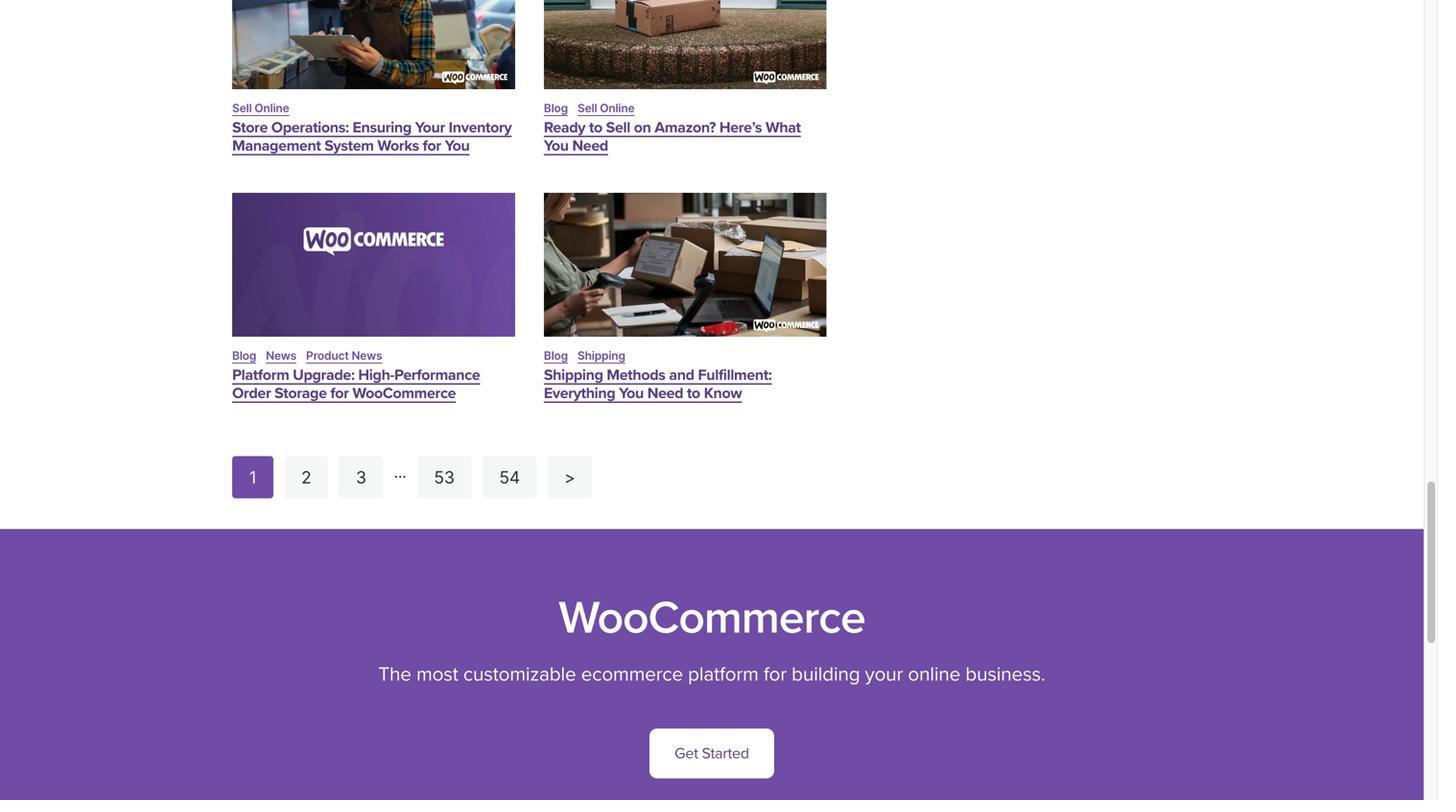 Task type: describe. For each thing, give the bounding box(es) containing it.
blog for platform upgrade: high-performance order storage for woocommerce
[[232, 349, 256, 363]]

need inside blog sell online ready to sell on amazon? here's what you need
[[572, 137, 608, 155]]

online inside sell online store operations: ensuring your inventory management system works for you
[[255, 101, 289, 115]]

you inside sell online store operations: ensuring your inventory management system works for you
[[445, 137, 470, 155]]

2
[[301, 467, 311, 487]]

product
[[306, 349, 349, 363]]

0 vertical spatial shipping
[[578, 349, 625, 363]]

you inside blog sell online ready to sell on amazon? here's what you need
[[544, 137, 569, 155]]

ensuring
[[353, 118, 412, 137]]

online
[[908, 663, 961, 687]]

know
[[704, 384, 742, 403]]

system
[[325, 137, 374, 155]]

news link
[[266, 349, 297, 363]]

on
[[634, 118, 651, 137]]

1 sell online link from the left
[[232, 101, 289, 115]]

blog link for platform upgrade: high-performance order storage for woocommerce
[[232, 349, 256, 363]]

53
[[434, 467, 455, 487]]

building
[[792, 663, 860, 687]]

shipping link
[[578, 349, 625, 363]]

methods
[[607, 366, 665, 384]]

> link
[[548, 456, 592, 499]]

3
[[356, 467, 366, 487]]

shipping methods and fulfillment: everything you need to know link
[[544, 366, 772, 403]]

everything
[[544, 384, 615, 403]]

woocommerce inside blog news product news platform upgrade: high-performance order storage for woocommerce
[[352, 384, 456, 403]]

get
[[675, 745, 698, 763]]

get started link
[[650, 729, 774, 779]]

the
[[378, 663, 411, 687]]

54 link
[[482, 456, 537, 499]]

sell online store operations: ensuring your inventory management system works for you
[[232, 101, 512, 155]]

storage
[[275, 384, 327, 403]]

performance
[[394, 366, 480, 384]]

inventory
[[449, 118, 512, 137]]

3 link
[[339, 456, 383, 499]]

ready to sell on amazon? here's what you need image
[[544, 0, 827, 89]]

and
[[669, 366, 694, 384]]

started
[[702, 745, 749, 763]]

ready to sell on amazon? here's what you need link
[[544, 118, 801, 155]]

>
[[565, 467, 576, 487]]

the most customizable ecommerce platform for building your online business.
[[378, 663, 1046, 687]]

business.
[[966, 663, 1046, 687]]

here's
[[719, 118, 762, 137]]

works
[[377, 137, 419, 155]]

product news link
[[306, 349, 382, 363]]



Task type: vqa. For each thing, say whether or not it's contained in the screenshot.
merchants
no



Task type: locate. For each thing, give the bounding box(es) containing it.
customizable
[[463, 663, 576, 687]]

2 horizontal spatial sell
[[606, 118, 630, 137]]

to inside 'blog shipping shipping methods and fulfillment: everything you need to know'
[[687, 384, 700, 403]]

for right works
[[423, 137, 441, 155]]

order
[[232, 384, 271, 403]]

to left know
[[687, 384, 700, 403]]

shipping
[[578, 349, 625, 363], [544, 366, 603, 384]]

most
[[416, 663, 458, 687]]

2 link
[[284, 456, 328, 499]]

for left building
[[764, 663, 787, 687]]

2 sell online link from the left
[[578, 101, 635, 115]]

1 horizontal spatial you
[[544, 137, 569, 155]]

53 link
[[417, 456, 472, 499]]

high-
[[358, 366, 394, 384]]

need
[[572, 137, 608, 155], [647, 384, 683, 403]]

0 horizontal spatial sell online link
[[232, 101, 289, 115]]

blog link
[[544, 101, 568, 115], [232, 349, 256, 363], [544, 349, 568, 363]]

you down shipping link
[[619, 384, 644, 403]]

ecommerce
[[581, 663, 683, 687]]

0 horizontal spatial you
[[445, 137, 470, 155]]

shipping down shipping link
[[544, 366, 603, 384]]

0 horizontal spatial need
[[572, 137, 608, 155]]

need left know
[[647, 384, 683, 403]]

2 vertical spatial for
[[764, 663, 787, 687]]

1 online from the left
[[255, 101, 289, 115]]

need left on
[[572, 137, 608, 155]]

0 horizontal spatial to
[[589, 118, 602, 137]]

1 vertical spatial woocommerce
[[559, 591, 865, 646]]

1 horizontal spatial to
[[687, 384, 700, 403]]

sell inside sell online store operations: ensuring your inventory management system works for you
[[232, 101, 252, 115]]

ready
[[544, 118, 585, 137]]

1 horizontal spatial woocommerce
[[559, 591, 865, 646]]

1 vertical spatial shipping
[[544, 366, 603, 384]]

1 horizontal spatial sell
[[578, 101, 597, 115]]

platform upgrade: high-performance order storage for woocommerce image
[[232, 193, 515, 337]]

2 news from the left
[[352, 349, 382, 363]]

blog link up everything
[[544, 349, 568, 363]]

blog for ready to sell on amazon? here's what you need
[[544, 101, 568, 115]]

online inside blog sell online ready to sell on amazon? here's what you need
[[600, 101, 635, 115]]

platform upgrade: high-performance order storage for woocommerce link
[[232, 366, 480, 403]]

for
[[423, 137, 441, 155], [330, 384, 349, 403], [764, 663, 787, 687]]

platform
[[688, 663, 759, 687]]

woocommerce up the most customizable ecommerce platform for building your online business.
[[559, 591, 865, 646]]

blog inside 'blog shipping shipping methods and fulfillment: everything you need to know'
[[544, 349, 568, 363]]

0 vertical spatial for
[[423, 137, 441, 155]]

for down the product news link
[[330, 384, 349, 403]]

1 vertical spatial for
[[330, 384, 349, 403]]

1 vertical spatial to
[[687, 384, 700, 403]]

news up platform
[[266, 349, 297, 363]]

management
[[232, 137, 321, 155]]

woman managing inventory on a tablet image
[[232, 0, 515, 89]]

online up store
[[255, 101, 289, 115]]

1 news from the left
[[266, 349, 297, 363]]

sell online link
[[232, 101, 289, 115], [578, 101, 635, 115]]

0 horizontal spatial sell
[[232, 101, 252, 115]]

sell up ready on the left of page
[[578, 101, 597, 115]]

0 vertical spatial to
[[589, 118, 602, 137]]

your
[[865, 663, 903, 687]]

for for you
[[423, 137, 441, 155]]

amazon?
[[655, 118, 716, 137]]

need inside 'blog shipping shipping methods and fulfillment: everything you need to know'
[[647, 384, 683, 403]]

blog link up platform
[[232, 349, 256, 363]]

1
[[249, 467, 257, 487]]

1 horizontal spatial news
[[352, 349, 382, 363]]

you right inventory
[[544, 137, 569, 155]]

shipping methods and fulfillment: everything you need to know image
[[544, 193, 827, 337]]

0 horizontal spatial woocommerce
[[352, 384, 456, 403]]

sell up store
[[232, 101, 252, 115]]

fulfillment:
[[698, 366, 772, 384]]

blog shipping shipping methods and fulfillment: everything you need to know
[[544, 349, 772, 403]]

sell
[[232, 101, 252, 115], [578, 101, 597, 115], [606, 118, 630, 137]]

blog link for ready to sell on amazon? here's what you need
[[544, 101, 568, 115]]

to
[[589, 118, 602, 137], [687, 384, 700, 403]]

blog inside blog sell online ready to sell on amazon? here's what you need
[[544, 101, 568, 115]]

you inside 'blog shipping shipping methods and fulfillment: everything you need to know'
[[619, 384, 644, 403]]

news
[[266, 349, 297, 363], [352, 349, 382, 363]]

online up on
[[600, 101, 635, 115]]

for inside sell online store operations: ensuring your inventory management system works for you
[[423, 137, 441, 155]]

0 vertical spatial woocommerce
[[352, 384, 456, 403]]

your
[[415, 118, 445, 137]]

blog for shipping methods and fulfillment: everything you need to know
[[544, 349, 568, 363]]

to right ready on the left of page
[[589, 118, 602, 137]]

you
[[445, 137, 470, 155], [544, 137, 569, 155], [619, 384, 644, 403]]

sell online link up store
[[232, 101, 289, 115]]

1 horizontal spatial need
[[647, 384, 683, 403]]

store
[[232, 118, 268, 137]]

you right works
[[445, 137, 470, 155]]

0 vertical spatial need
[[572, 137, 608, 155]]

shipping up methods on the left of the page
[[578, 349, 625, 363]]

54
[[499, 467, 520, 487]]

blog inside blog news product news platform upgrade: high-performance order storage for woocommerce
[[232, 349, 256, 363]]

blog
[[544, 101, 568, 115], [232, 349, 256, 363], [544, 349, 568, 363]]

1 horizontal spatial sell online link
[[578, 101, 635, 115]]

platform
[[232, 366, 289, 384]]

upgrade:
[[293, 366, 355, 384]]

blog up everything
[[544, 349, 568, 363]]

operations:
[[271, 118, 349, 137]]

blog news product news platform upgrade: high-performance order storage for woocommerce
[[232, 349, 480, 403]]

2 horizontal spatial you
[[619, 384, 644, 403]]

store operations: ensuring your inventory management system works for you link
[[232, 118, 512, 155]]

blog link up ready on the left of page
[[544, 101, 568, 115]]

for inside blog news product news platform upgrade: high-performance order storage for woocommerce
[[330, 384, 349, 403]]

blog up platform
[[232, 349, 256, 363]]

woocommerce
[[352, 384, 456, 403], [559, 591, 865, 646]]

2 online from the left
[[600, 101, 635, 115]]

0 horizontal spatial news
[[266, 349, 297, 363]]

sell left on
[[606, 118, 630, 137]]

0 horizontal spatial for
[[330, 384, 349, 403]]

2 horizontal spatial for
[[764, 663, 787, 687]]

…
[[394, 463, 406, 482]]

blog up ready on the left of page
[[544, 101, 568, 115]]

1 horizontal spatial for
[[423, 137, 441, 155]]

blog link for shipping methods and fulfillment: everything you need to know
[[544, 349, 568, 363]]

get started
[[675, 745, 749, 763]]

for for woocommerce
[[330, 384, 349, 403]]

sell online link up on
[[578, 101, 635, 115]]

to inside blog sell online ready to sell on amazon? here's what you need
[[589, 118, 602, 137]]

news up high-
[[352, 349, 382, 363]]

what
[[766, 118, 801, 137]]

0 horizontal spatial online
[[255, 101, 289, 115]]

woocommerce down the product news link
[[352, 384, 456, 403]]

1 vertical spatial need
[[647, 384, 683, 403]]

online
[[255, 101, 289, 115], [600, 101, 635, 115]]

blog sell online ready to sell on amazon? here's what you need
[[544, 101, 801, 155]]

1 horizontal spatial online
[[600, 101, 635, 115]]



